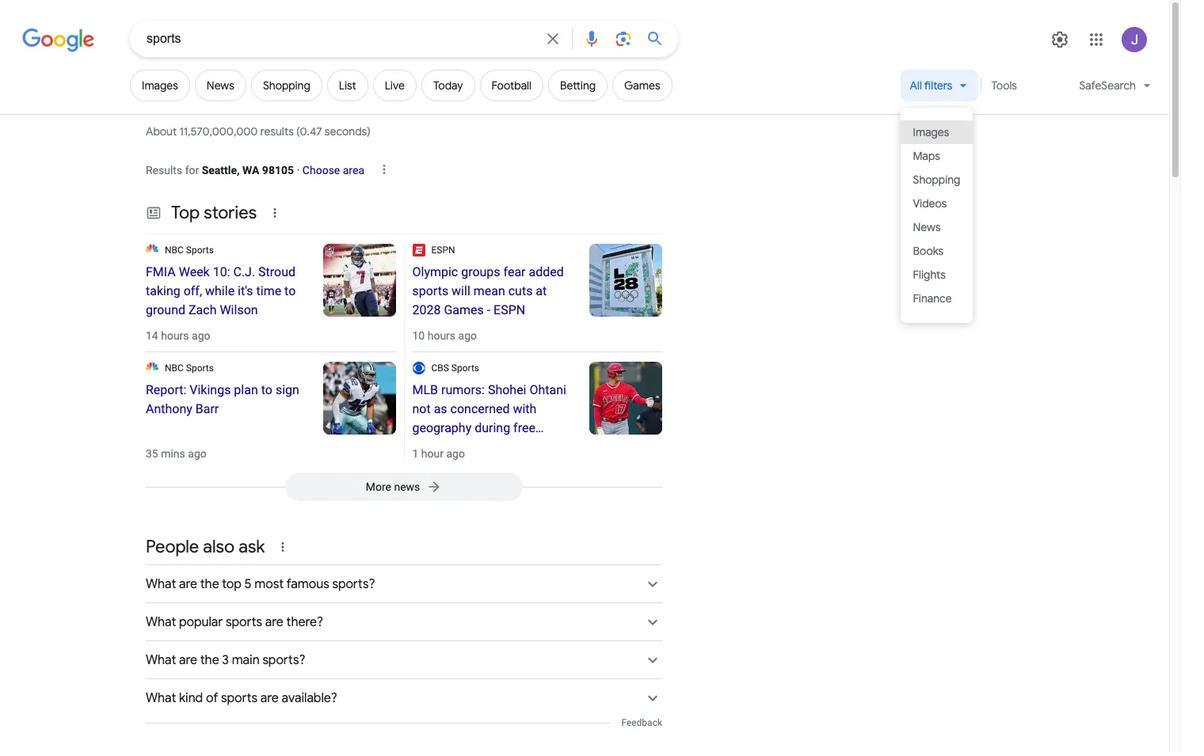 Task type: describe. For each thing, give the bounding box(es) containing it.
videos link
[[901, 192, 974, 216]]

nbc sports for vikings
[[165, 363, 214, 374]]

top stories
[[171, 202, 257, 224]]

35 mins ago
[[146, 448, 207, 460]]

fmia week 10: c.j. stroud taking off, while it's time to ground zach wilson
[[146, 265, 296, 318]]

sign
[[276, 383, 299, 398]]

books link
[[901, 239, 974, 263]]

rumors:
[[441, 383, 485, 398]]

concerned
[[451, 402, 510, 417]]

98105
[[262, 164, 294, 177]]

images for maps
[[913, 125, 950, 139]]

14 hours ago
[[146, 330, 210, 342]]

shopping link for maps
[[901, 168, 974, 192]]

while
[[205, 284, 235, 299]]

tools
[[992, 78, 1018, 93]]

football
[[492, 78, 532, 93]]

garnering
[[413, 459, 466, 474]]

sports for rumors:
[[452, 363, 480, 374]]

wa
[[243, 164, 259, 177]]

choose area button
[[303, 148, 365, 186]]

seconds)
[[325, 124, 371, 139]]

will
[[452, 284, 471, 299]]

all filters button
[[901, 70, 979, 108]]

shopping link for news
[[251, 70, 322, 101]]

people
[[146, 537, 199, 559]]

images link for maps
[[901, 120, 974, 144]]

results
[[260, 124, 294, 139]]

1 hour ago
[[413, 448, 465, 460]]

nbc for report:
[[165, 363, 184, 374]]

about 11,570,000,000 results (0.47 seconds)
[[146, 124, 373, 139]]

maps
[[913, 149, 941, 163]]

mlb rumors: shohei ohtani not as concerned with geography during free agency, aaron nola garnering interest heading
[[413, 381, 574, 474]]

stories
[[204, 202, 257, 224]]

mlb
[[413, 383, 438, 398]]

finance link
[[901, 287, 974, 311]]

it's
[[238, 284, 253, 299]]

interest
[[469, 459, 512, 474]]

today link
[[422, 70, 475, 101]]

hour
[[421, 448, 444, 460]]

groups
[[461, 265, 501, 280]]

search by voice image
[[583, 29, 602, 48]]

add betting element
[[560, 78, 596, 93]]

football link
[[480, 70, 544, 101]]

all filters
[[910, 78, 953, 93]]

feedback button
[[622, 717, 663, 730]]

for
[[185, 164, 199, 177]]

hours for fmia week 10: c.j. stroud taking off, while it's time to ground zach wilson
[[161, 330, 189, 342]]

sports
[[413, 284, 449, 299]]

report:
[[146, 383, 187, 398]]

0 vertical spatial news link
[[195, 70, 246, 101]]

10
[[413, 330, 425, 342]]

to inside fmia week 10: c.j. stroud taking off, while it's time to ground zach wilson
[[285, 284, 296, 299]]

ground
[[146, 303, 185, 318]]

choose
[[303, 164, 340, 177]]

mins
[[161, 448, 185, 460]]

games link
[[613, 70, 672, 101]]

ago for off,
[[192, 330, 210, 342]]

more news
[[366, 481, 420, 494]]

flights link
[[901, 263, 974, 287]]

11,570,000,000
[[179, 124, 258, 139]]

live
[[385, 78, 405, 93]]

to inside the report: vikings plan to sign anthony barr
[[261, 383, 273, 398]]

agency,
[[413, 440, 455, 455]]

shopping for news
[[263, 78, 310, 93]]

barr
[[196, 402, 219, 417]]

mean
[[474, 284, 505, 299]]

Search search field
[[147, 30, 534, 50]]

added
[[529, 265, 564, 280]]

aaron
[[458, 440, 491, 455]]

add games element
[[625, 78, 661, 93]]

area
[[343, 164, 365, 177]]

games inside olympic groups fear added sports will mean cuts at 2028 games - espn
[[444, 303, 484, 318]]

cbs
[[432, 363, 449, 374]]

10 hours ago
[[413, 330, 477, 342]]

time
[[256, 284, 281, 299]]

also
[[203, 537, 235, 559]]

filters
[[925, 78, 953, 93]]

during
[[475, 421, 510, 436]]

10:
[[213, 265, 230, 280]]

hours for olympic groups fear added sports will mean cuts at 2028 games - espn
[[428, 330, 456, 342]]

geography
[[413, 421, 472, 436]]

maps link
[[901, 144, 974, 168]]

ask
[[239, 537, 265, 559]]

betting link
[[548, 70, 608, 101]]

∙
[[297, 164, 300, 177]]

fmia
[[146, 265, 176, 280]]

ago for barr
[[188, 448, 207, 460]]

tools button
[[985, 70, 1025, 101]]

news
[[394, 481, 420, 494]]

menu containing images
[[901, 108, 974, 323]]

add football element
[[492, 78, 532, 93]]



Task type: vqa. For each thing, say whether or not it's contained in the screenshot.
2 Hr 2 Min ( 3 Stops) · Platform 11
no



Task type: locate. For each thing, give the bounding box(es) containing it.
sports up vikings
[[186, 363, 214, 374]]

1 hours from the left
[[161, 330, 189, 342]]

1 vertical spatial news link
[[901, 216, 974, 239]]

nbc sports
[[165, 245, 214, 256], [165, 363, 214, 374]]

at
[[536, 284, 547, 299]]

0 horizontal spatial images link
[[130, 70, 190, 101]]

sports
[[186, 245, 214, 256], [186, 363, 214, 374], [452, 363, 480, 374]]

nbc up report:
[[165, 363, 184, 374]]

free
[[514, 421, 536, 436]]

0 vertical spatial images link
[[130, 70, 190, 101]]

news up 11,570,000,000
[[207, 78, 234, 93]]

add list element
[[339, 78, 356, 93]]

nbc for fmia
[[165, 245, 184, 256]]

1 horizontal spatial shopping link
[[901, 168, 974, 192]]

search by image image
[[614, 29, 633, 48]]

to right time
[[285, 284, 296, 299]]

google image
[[22, 29, 95, 52]]

nbc up fmia
[[165, 245, 184, 256]]

not
[[413, 402, 431, 417]]

sports for vikings
[[186, 363, 214, 374]]

sports up week
[[186, 245, 214, 256]]

vikings
[[190, 383, 231, 398]]

news for the bottom news "link"
[[913, 220, 941, 234]]

hours right 10
[[428, 330, 456, 342]]

all
[[910, 78, 922, 93]]

1 nbc from the top
[[165, 245, 184, 256]]

(0.47
[[296, 124, 322, 139]]

2 nbc sports from the top
[[165, 363, 214, 374]]

0 vertical spatial shopping
[[263, 78, 310, 93]]

1 vertical spatial images link
[[901, 120, 974, 144]]

1 horizontal spatial news
[[913, 220, 941, 234]]

0 vertical spatial shopping link
[[251, 70, 322, 101]]

cbs sports
[[432, 363, 480, 374]]

as
[[434, 402, 447, 417]]

2 hours from the left
[[428, 330, 456, 342]]

0 horizontal spatial news link
[[195, 70, 246, 101]]

0 horizontal spatial hours
[[161, 330, 189, 342]]

0 vertical spatial espn
[[432, 245, 455, 256]]

nbc sports up vikings
[[165, 363, 214, 374]]

olympic
[[413, 265, 458, 280]]

c.j.
[[233, 265, 255, 280]]

ago
[[192, 330, 210, 342], [458, 330, 477, 342], [188, 448, 207, 460], [447, 448, 465, 460]]

to left sign
[[261, 383, 273, 398]]

ago for mean
[[458, 330, 477, 342]]

1 horizontal spatial games
[[625, 78, 661, 93]]

olympic groups fear added sports will mean cuts at 2028 games - espn
[[413, 265, 564, 318]]

shopping down maps link
[[913, 172, 961, 187]]

books
[[913, 244, 944, 258]]

images
[[142, 78, 178, 93], [913, 125, 950, 139]]

safesearch button
[[1070, 70, 1161, 108]]

1 vertical spatial images
[[913, 125, 950, 139]]

1 vertical spatial espn
[[494, 303, 526, 318]]

shopping link up videos
[[901, 168, 974, 192]]

news link up books
[[901, 216, 974, 239]]

ago for concerned
[[447, 448, 465, 460]]

1 horizontal spatial to
[[285, 284, 296, 299]]

espn
[[432, 245, 455, 256], [494, 303, 526, 318]]

1 vertical spatial nbc
[[165, 363, 184, 374]]

espn inside olympic groups fear added sports will mean cuts at 2028 games - espn
[[494, 303, 526, 318]]

1
[[413, 448, 419, 460]]

mlb rumors: shohei ohtani not as concerned with geography during free agency, aaron nola garnering interest
[[413, 383, 567, 474]]

sports for week
[[186, 245, 214, 256]]

hours right 14
[[161, 330, 189, 342]]

2 nbc from the top
[[165, 363, 184, 374]]

week
[[179, 265, 210, 280]]

1 horizontal spatial hours
[[428, 330, 456, 342]]

None search field
[[0, 20, 678, 57]]

list link
[[327, 70, 368, 101]]

1 vertical spatial nbc sports
[[165, 363, 214, 374]]

wilson
[[220, 303, 258, 318]]

hours
[[161, 330, 189, 342], [428, 330, 456, 342]]

1 vertical spatial games
[[444, 303, 484, 318]]

shopping link
[[251, 70, 322, 101], [901, 168, 974, 192]]

images link
[[130, 70, 190, 101], [901, 120, 974, 144]]

1 horizontal spatial shopping
[[913, 172, 961, 187]]

ago down zach
[[192, 330, 210, 342]]

seattle,
[[202, 164, 240, 177]]

35
[[146, 448, 158, 460]]

safesearch
[[1080, 78, 1137, 93]]

with
[[513, 402, 537, 417]]

report: vikings plan to sign anthony barr heading
[[146, 381, 307, 419]]

0 vertical spatial images
[[142, 78, 178, 93]]

nbc sports for week
[[165, 245, 214, 256]]

0 vertical spatial nbc
[[165, 245, 184, 256]]

stroud
[[258, 265, 296, 280]]

0 vertical spatial to
[[285, 284, 296, 299]]

2028
[[413, 303, 441, 318]]

flights
[[913, 267, 946, 282]]

0 horizontal spatial espn
[[432, 245, 455, 256]]

1 horizontal spatial images link
[[901, 120, 974, 144]]

0 horizontal spatial news
[[207, 78, 234, 93]]

images up maps
[[913, 125, 950, 139]]

ohtani
[[530, 383, 567, 398]]

results for seattle, wa 98105 ∙ choose area
[[146, 164, 365, 177]]

images link for news
[[130, 70, 190, 101]]

list
[[339, 78, 356, 93]]

betting
[[560, 78, 596, 93]]

shopping link up results
[[251, 70, 322, 101]]

1 vertical spatial news
[[913, 220, 941, 234]]

cuts
[[509, 284, 533, 299]]

nbc sports up week
[[165, 245, 214, 256]]

1 vertical spatial shopping
[[913, 172, 961, 187]]

0 horizontal spatial games
[[444, 303, 484, 318]]

news link up 11,570,000,000
[[195, 70, 246, 101]]

images for news
[[142, 78, 178, 93]]

1 horizontal spatial espn
[[494, 303, 526, 318]]

1 vertical spatial to
[[261, 383, 273, 398]]

ago right hour
[[447, 448, 465, 460]]

games down will
[[444, 303, 484, 318]]

videos
[[913, 196, 947, 210]]

0 horizontal spatial shopping
[[263, 78, 310, 93]]

images up about
[[142, 78, 178, 93]]

zach
[[189, 303, 217, 318]]

news up books
[[913, 220, 941, 234]]

espn right -
[[494, 303, 526, 318]]

ago up cbs sports
[[458, 330, 477, 342]]

nola
[[495, 440, 521, 455]]

games down search by image
[[625, 78, 661, 93]]

0 vertical spatial news
[[207, 78, 234, 93]]

1 horizontal spatial images
[[913, 125, 950, 139]]

0 vertical spatial nbc sports
[[165, 245, 214, 256]]

olympic groups fear added sports will mean cuts at 2028 games - espn heading
[[413, 263, 574, 320]]

taking
[[146, 284, 180, 299]]

shopping for maps
[[913, 172, 961, 187]]

images link up about
[[130, 70, 190, 101]]

images link up maps
[[901, 120, 974, 144]]

anthony
[[146, 402, 192, 417]]

live link
[[373, 70, 417, 101]]

0 vertical spatial games
[[625, 78, 661, 93]]

1 vertical spatial shopping link
[[901, 168, 974, 192]]

plan
[[234, 383, 258, 398]]

fmia week 10: c.j. stroud taking off, while it's time to ground zach wilson heading
[[146, 263, 307, 320]]

off,
[[184, 284, 202, 299]]

1 nbc sports from the top
[[165, 245, 214, 256]]

fear
[[504, 265, 526, 280]]

top
[[171, 202, 200, 224]]

espn up olympic at the top left of page
[[432, 245, 455, 256]]

1 horizontal spatial news link
[[901, 216, 974, 239]]

shopping
[[263, 78, 310, 93], [913, 172, 961, 187]]

news link
[[195, 70, 246, 101], [901, 216, 974, 239]]

14
[[146, 330, 158, 342]]

shopping up results
[[263, 78, 310, 93]]

results
[[146, 164, 182, 177]]

about
[[146, 124, 177, 139]]

news
[[207, 78, 234, 93], [913, 220, 941, 234]]

more news link
[[159, 473, 650, 502]]

news for news "link" to the top
[[207, 78, 234, 93]]

report: vikings plan to sign anthony barr
[[146, 383, 299, 417]]

0 horizontal spatial shopping link
[[251, 70, 322, 101]]

sports up rumors:
[[452, 363, 480, 374]]

ago right mins
[[188, 448, 207, 460]]

people also ask
[[146, 537, 265, 559]]

nbc
[[165, 245, 184, 256], [165, 363, 184, 374]]

menu
[[901, 108, 974, 323]]

feedback
[[622, 718, 663, 729]]

add live element
[[385, 78, 405, 93]]

add today element
[[433, 78, 463, 93]]

0 horizontal spatial images
[[142, 78, 178, 93]]

0 horizontal spatial to
[[261, 383, 273, 398]]



